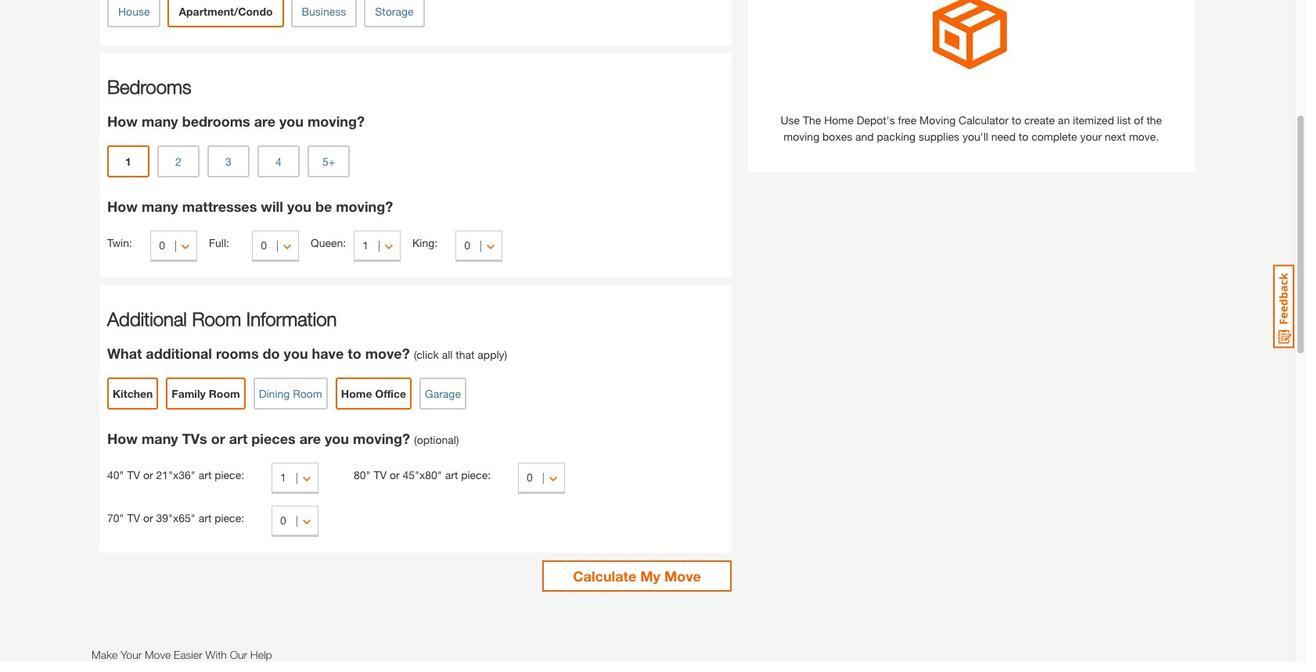 Task type: describe. For each thing, give the bounding box(es) containing it.
apply)
[[478, 348, 507, 362]]

use
[[781, 113, 800, 127]]

feedback link image
[[1273, 265, 1294, 349]]

0 for twin:
[[159, 239, 165, 252]]

you down "home office" button
[[325, 430, 349, 448]]

art for 45"x80"
[[445, 469, 458, 482]]

or for 70" tv or 39"x65" art piece:
[[143, 512, 153, 525]]

many for bedrooms
[[142, 113, 178, 130]]

how for how many mattresses will you be moving?
[[107, 198, 138, 215]]

0 vertical spatial to
[[1012, 113, 1022, 127]]

dining room button
[[253, 378, 328, 410]]

1 button for 40" tv or 21"x36" art piece:
[[272, 463, 318, 495]]

1 vertical spatial to
[[1019, 130, 1029, 143]]

80"
[[354, 469, 371, 482]]

use the home depot's free moving calculator to create an itemized list of the moving boxes and packing supplies you'll need to complete your next move.
[[781, 113, 1162, 143]]

be
[[315, 198, 332, 215]]

how many tvs or art pieces are you moving? (optional)
[[107, 430, 459, 448]]

your
[[121, 649, 142, 662]]

mattresses
[[182, 198, 257, 215]]

home office button
[[336, 378, 412, 410]]

or for 40" tv or 21"x36" art piece:
[[143, 469, 153, 482]]

moving
[[920, 113, 956, 127]]

boxes
[[823, 130, 852, 143]]

information
[[246, 308, 337, 330]]

2 button
[[157, 146, 200, 178]]

1 vertical spatial are
[[299, 430, 321, 448]]

office
[[375, 387, 406, 400]]

have
[[312, 345, 344, 362]]

2 vertical spatial to
[[348, 345, 361, 362]]

2
[[175, 155, 181, 168]]

what
[[107, 345, 142, 362]]

move?
[[365, 345, 410, 362]]

family room button
[[166, 378, 245, 410]]

additional
[[107, 308, 187, 330]]

40"
[[107, 469, 124, 482]]

moving box and calculator image
[[932, 0, 1011, 73]]

(optional)
[[414, 434, 459, 447]]

tvs
[[182, 430, 207, 448]]

garage button
[[420, 378, 466, 410]]

0 for 80" tv or 45"x80" art piece:
[[527, 471, 533, 484]]

0 button for king:
[[456, 231, 502, 262]]

need
[[991, 130, 1016, 143]]

you for moving?
[[279, 113, 304, 130]]

3
[[225, 155, 232, 168]]

make your move easier with our help
[[92, 649, 272, 662]]

bedrooms
[[107, 76, 191, 98]]

how for how many bedrooms are you moving?
[[107, 113, 138, 130]]

move for your
[[145, 649, 171, 662]]

room for dining
[[293, 387, 322, 400]]

itemized
[[1073, 113, 1114, 127]]

home inside button
[[341, 387, 372, 400]]

many for tvs
[[142, 430, 178, 448]]

will
[[261, 198, 283, 215]]

you for be
[[287, 198, 311, 215]]

create
[[1025, 113, 1055, 127]]

dining room
[[259, 387, 322, 400]]

garage
[[425, 387, 461, 400]]

or right tvs
[[211, 430, 225, 448]]

1 for queen:
[[363, 239, 369, 252]]

room for additional
[[192, 308, 241, 330]]

move.
[[1129, 130, 1159, 143]]

piece: for 70" tv or 39"x65" art piece:
[[215, 512, 244, 525]]

calculate my move button
[[542, 561, 732, 592]]

0 button for 70" tv or 39"x65" art piece:
[[272, 506, 318, 538]]

next
[[1105, 130, 1126, 143]]

room for family
[[209, 387, 240, 400]]

kitchen
[[113, 387, 153, 400]]

5+ button
[[308, 146, 350, 178]]

70" tv or 39"x65" art piece:
[[107, 512, 244, 525]]

0 button for full:
[[252, 231, 299, 262]]

what additional rooms do you have to move? (click all that apply)
[[107, 345, 507, 362]]

list
[[1117, 113, 1131, 127]]

all
[[442, 348, 453, 362]]

calculator
[[959, 113, 1009, 127]]

4 button
[[257, 146, 300, 178]]

2 vertical spatial moving?
[[353, 430, 410, 448]]

that
[[456, 348, 475, 362]]

tv for 80"
[[374, 469, 387, 482]]

free
[[898, 113, 917, 127]]

the
[[1147, 113, 1162, 127]]

house
[[118, 4, 150, 18]]

70"
[[107, 512, 124, 525]]

house button
[[107, 0, 161, 27]]

storage button
[[364, 0, 425, 27]]

and
[[855, 130, 874, 143]]

help
[[250, 649, 272, 662]]

king:
[[412, 236, 438, 250]]

40" tv or 21"x36" art piece:
[[107, 469, 244, 482]]

family
[[172, 387, 206, 400]]

art for or
[[229, 430, 248, 448]]

storage
[[375, 4, 414, 18]]



Task type: vqa. For each thing, say whether or not it's contained in the screenshot.
1st Check Availability link
no



Task type: locate. For each thing, give the bounding box(es) containing it.
or left 45"x80"
[[390, 469, 400, 482]]

family room
[[172, 387, 240, 400]]

0 vertical spatial 1 button
[[107, 146, 149, 178]]

room up rooms
[[192, 308, 241, 330]]

move for my
[[664, 568, 701, 585]]

1 for 40" tv or 21"x36" art piece:
[[280, 471, 286, 484]]

1 button down how many tvs or art pieces are you moving? (optional)
[[272, 463, 318, 495]]

you
[[279, 113, 304, 130], [287, 198, 311, 215], [284, 345, 308, 362], [325, 430, 349, 448]]

move right your
[[145, 649, 171, 662]]

art left "pieces" at the bottom of page
[[229, 430, 248, 448]]

rooms
[[216, 345, 259, 362]]

art right 45"x80"
[[445, 469, 458, 482]]

1 many from the top
[[142, 113, 178, 130]]

1 button left 2 at the left top
[[107, 146, 149, 178]]

how up twin:
[[107, 198, 138, 215]]

you for have
[[284, 345, 308, 362]]

0 vertical spatial moving?
[[308, 113, 365, 130]]

1 how from the top
[[107, 113, 138, 130]]

supplies
[[919, 130, 960, 143]]

moving?
[[308, 113, 365, 130], [336, 198, 393, 215], [353, 430, 410, 448]]

home up boxes
[[824, 113, 854, 127]]

0 vertical spatial home
[[824, 113, 854, 127]]

1 vertical spatial 1 button
[[354, 231, 401, 262]]

many down bedrooms at the left top of the page
[[142, 113, 178, 130]]

0
[[159, 239, 165, 252], [261, 239, 267, 252], [464, 239, 470, 252], [527, 471, 533, 484], [280, 514, 286, 528]]

how
[[107, 113, 138, 130], [107, 198, 138, 215], [107, 430, 138, 448]]

0 horizontal spatial home
[[341, 387, 372, 400]]

1 vertical spatial move
[[145, 649, 171, 662]]

0 button for twin:
[[150, 231, 197, 262]]

piece: right 45"x80"
[[461, 469, 491, 482]]

apartment/condo button
[[168, 0, 284, 27]]

2 vertical spatial how
[[107, 430, 138, 448]]

complete
[[1032, 130, 1077, 143]]

how down bedrooms at the left top of the page
[[107, 113, 138, 130]]

make
[[92, 649, 118, 662]]

0 button for 80" tv or 45"x80" art piece:
[[518, 463, 565, 495]]

moving? up 5+
[[308, 113, 365, 130]]

the
[[803, 113, 821, 127]]

tv right the 70"
[[127, 512, 140, 525]]

3 how from the top
[[107, 430, 138, 448]]

tv for 40"
[[127, 469, 140, 482]]

21"x36"
[[156, 469, 196, 482]]

1 vertical spatial many
[[142, 198, 178, 215]]

business button
[[291, 0, 357, 27]]

2 how from the top
[[107, 198, 138, 215]]

my
[[640, 568, 660, 585]]

45"x80"
[[403, 469, 442, 482]]

how many mattresses will you be moving?
[[107, 198, 393, 215]]

80" tv or 45"x80" art piece:
[[354, 469, 491, 482]]

packing
[[877, 130, 916, 143]]

many
[[142, 113, 178, 130], [142, 198, 178, 215], [142, 430, 178, 448]]

piece: for 80" tv or 45"x80" art piece:
[[461, 469, 491, 482]]

1 button for queen:
[[354, 231, 401, 262]]

2 many from the top
[[142, 198, 178, 215]]

0 vertical spatial move
[[664, 568, 701, 585]]

0 vertical spatial 1
[[125, 155, 131, 168]]

kitchen button
[[107, 378, 158, 410]]

our
[[230, 649, 247, 662]]

to right have
[[348, 345, 361, 362]]

do
[[263, 345, 280, 362]]

1 button
[[107, 146, 149, 178], [354, 231, 401, 262], [272, 463, 318, 495]]

(click
[[414, 348, 439, 362]]

moving
[[784, 130, 820, 143]]

0 for king:
[[464, 239, 470, 252]]

2 vertical spatial 1
[[280, 471, 286, 484]]

art for 39"x65"
[[199, 512, 212, 525]]

your
[[1080, 130, 1102, 143]]

0 for 70" tv or 39"x65" art piece:
[[280, 514, 286, 528]]

tv right 80" on the bottom
[[374, 469, 387, 482]]

you right "do"
[[284, 345, 308, 362]]

1 vertical spatial moving?
[[336, 198, 393, 215]]

4
[[276, 155, 282, 168]]

bedrooms
[[182, 113, 250, 130]]

you'll
[[963, 130, 988, 143]]

home
[[824, 113, 854, 127], [341, 387, 372, 400]]

additional
[[146, 345, 212, 362]]

art right 21"x36"
[[199, 469, 212, 482]]

pieces
[[251, 430, 296, 448]]

many down the 2 button
[[142, 198, 178, 215]]

twin:
[[107, 236, 132, 250]]

1 horizontal spatial 1
[[280, 471, 286, 484]]

you up 4
[[279, 113, 304, 130]]

0 horizontal spatial 1
[[125, 155, 131, 168]]

tv right "40"" on the left bottom of page
[[127, 469, 140, 482]]

1 horizontal spatial are
[[299, 430, 321, 448]]

1
[[125, 155, 131, 168], [363, 239, 369, 252], [280, 471, 286, 484]]

1 vertical spatial 1
[[363, 239, 369, 252]]

how many bedrooms are you moving?
[[107, 113, 365, 130]]

0 horizontal spatial 1 button
[[107, 146, 149, 178]]

tv for 70"
[[127, 512, 140, 525]]

1 vertical spatial home
[[341, 387, 372, 400]]

you left be
[[287, 198, 311, 215]]

dining
[[259, 387, 290, 400]]

queen:
[[311, 236, 346, 250]]

0 vertical spatial how
[[107, 113, 138, 130]]

apartment/condo
[[179, 4, 273, 18]]

0 vertical spatial are
[[254, 113, 275, 130]]

1 left 2 at the left top
[[125, 155, 131, 168]]

2 vertical spatial many
[[142, 430, 178, 448]]

business
[[302, 4, 346, 18]]

1 horizontal spatial 1 button
[[272, 463, 318, 495]]

many left tvs
[[142, 430, 178, 448]]

art
[[229, 430, 248, 448], [199, 469, 212, 482], [445, 469, 458, 482], [199, 512, 212, 525]]

or
[[211, 430, 225, 448], [143, 469, 153, 482], [390, 469, 400, 482], [143, 512, 153, 525]]

3 button
[[207, 146, 250, 178]]

are
[[254, 113, 275, 130], [299, 430, 321, 448]]

are right "pieces" at the bottom of page
[[299, 430, 321, 448]]

1 right queen:
[[363, 239, 369, 252]]

1 button left king: at the left top
[[354, 231, 401, 262]]

room right family
[[209, 387, 240, 400]]

how up "40"" on the left bottom of page
[[107, 430, 138, 448]]

piece: for 40" tv or 21"x36" art piece:
[[215, 469, 244, 482]]

with
[[205, 649, 227, 662]]

home office
[[341, 387, 406, 400]]

2 horizontal spatial 1
[[363, 239, 369, 252]]

0 horizontal spatial are
[[254, 113, 275, 130]]

an
[[1058, 113, 1070, 127]]

home left office
[[341, 387, 372, 400]]

moving? up 80" on the bottom
[[353, 430, 410, 448]]

easier
[[174, 649, 202, 662]]

to right need on the top right of the page
[[1019, 130, 1029, 143]]

piece: right 39"x65"
[[215, 512, 244, 525]]

room right dining
[[293, 387, 322, 400]]

to
[[1012, 113, 1022, 127], [1019, 130, 1029, 143], [348, 345, 361, 362]]

2 horizontal spatial 1 button
[[354, 231, 401, 262]]

0 vertical spatial many
[[142, 113, 178, 130]]

art for 21"x36"
[[199, 469, 212, 482]]

or left 39"x65"
[[143, 512, 153, 525]]

calculate
[[573, 568, 636, 585]]

0 button
[[150, 231, 197, 262], [252, 231, 299, 262], [456, 231, 502, 262], [518, 463, 565, 495], [272, 506, 318, 538]]

are up 4 "button"
[[254, 113, 275, 130]]

additional room information
[[107, 308, 337, 330]]

calculate my move
[[573, 568, 701, 585]]

room
[[192, 308, 241, 330], [209, 387, 240, 400], [293, 387, 322, 400]]

moving? right be
[[336, 198, 393, 215]]

or for 80" tv or 45"x80" art piece:
[[390, 469, 400, 482]]

39"x65"
[[156, 512, 196, 525]]

1 horizontal spatial move
[[664, 568, 701, 585]]

move right my
[[664, 568, 701, 585]]

0 horizontal spatial move
[[145, 649, 171, 662]]

or left 21"x36"
[[143, 469, 153, 482]]

0 for full:
[[261, 239, 267, 252]]

move inside button
[[664, 568, 701, 585]]

depot's
[[857, 113, 895, 127]]

home inside use the home depot's free moving calculator to create an itemized list of the moving boxes and packing supplies you'll need to complete your next move.
[[824, 113, 854, 127]]

piece:
[[215, 469, 244, 482], [461, 469, 491, 482], [215, 512, 244, 525]]

1 down how many tvs or art pieces are you moving? (optional)
[[280, 471, 286, 484]]

many for mattresses
[[142, 198, 178, 215]]

2 vertical spatial 1 button
[[272, 463, 318, 495]]

art right 39"x65"
[[199, 512, 212, 525]]

of
[[1134, 113, 1144, 127]]

full:
[[209, 236, 229, 250]]

piece: right 21"x36"
[[215, 469, 244, 482]]

to up need on the top right of the page
[[1012, 113, 1022, 127]]

1 horizontal spatial home
[[824, 113, 854, 127]]

5+
[[322, 155, 335, 168]]

3 many from the top
[[142, 430, 178, 448]]

1 vertical spatial how
[[107, 198, 138, 215]]



